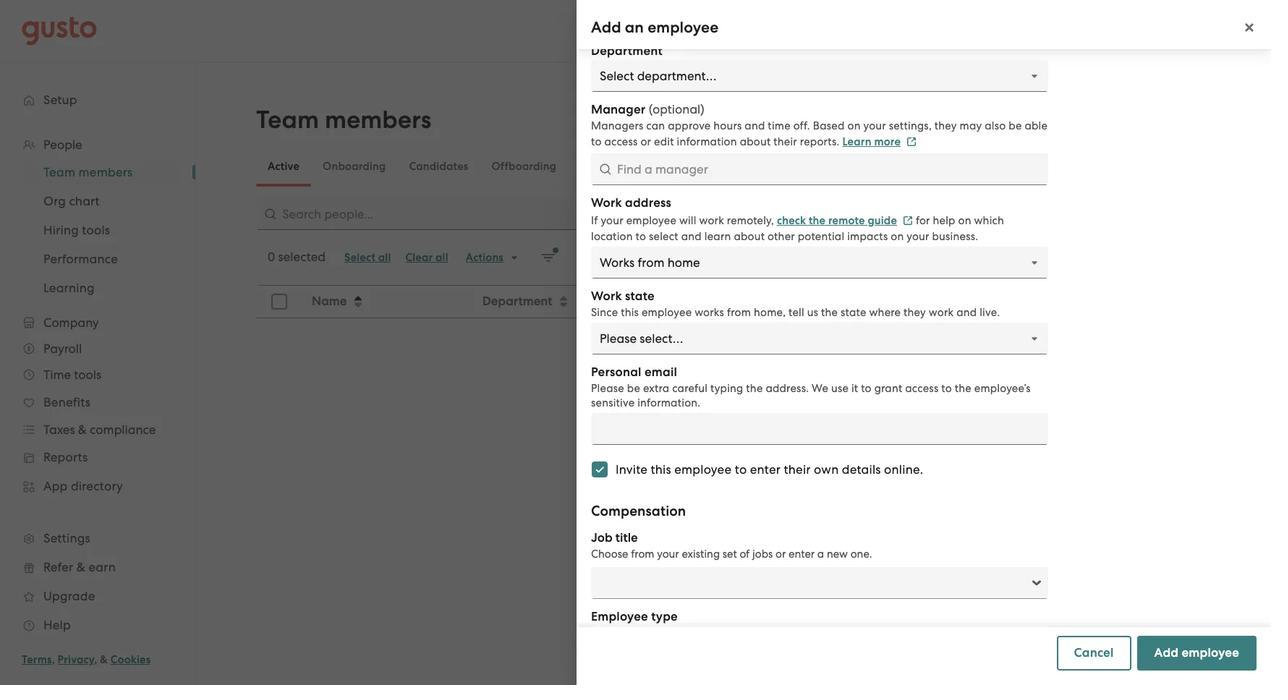 Task type: locate. For each thing, give the bounding box(es) containing it.
your down for
[[907, 230, 930, 243]]

all
[[378, 251, 391, 264], [436, 251, 449, 264]]

new notifications image
[[541, 250, 556, 265], [541, 250, 556, 265]]

from right works
[[728, 306, 752, 319]]

to
[[591, 135, 602, 148], [636, 230, 647, 243], [862, 382, 872, 395], [942, 382, 953, 395], [735, 463, 747, 477]]

0 vertical spatial department
[[591, 43, 663, 59]]

about
[[740, 135, 771, 148], [734, 230, 765, 243]]

0 vertical spatial access
[[605, 135, 638, 148]]

state down "select"
[[626, 289, 655, 304]]

this right "since"
[[621, 306, 639, 319]]

0 horizontal spatial or
[[641, 135, 652, 148]]

Select all rows on this page checkbox
[[264, 286, 295, 318]]

add inside button
[[1155, 646, 1180, 661]]

their
[[774, 135, 798, 148], [784, 463, 811, 477]]

1 horizontal spatial and
[[745, 119, 766, 132]]

1 horizontal spatial or
[[776, 548, 786, 561]]

privacy link
[[58, 654, 94, 667]]

enter left a
[[789, 548, 815, 561]]

add for add an employee
[[591, 18, 622, 37]]

the
[[809, 214, 826, 227], [822, 306, 839, 319], [747, 382, 763, 395], [955, 382, 972, 395]]

all for clear all
[[436, 251, 449, 264]]

, left & on the left of the page
[[94, 654, 97, 667]]

about down "remotely,"
[[734, 230, 765, 243]]

0 vertical spatial add
[[591, 18, 622, 37]]

work inside the work state since this employee works from home, tell us the state where they work and live.
[[591, 289, 622, 304]]

information.
[[638, 397, 701, 410]]

department
[[591, 43, 663, 59], [483, 294, 553, 309]]

opens in a new tab image down settings,
[[907, 137, 917, 147]]

all right the clear
[[436, 251, 449, 264]]

if
[[591, 214, 598, 227]]

or inside job title choose from your existing set of jobs or enter a new one.
[[776, 548, 786, 561]]

type inside button
[[968, 294, 994, 309]]

work left 'live.'
[[929, 306, 954, 319]]

active
[[268, 160, 300, 173]]

learn
[[705, 230, 732, 243]]

which
[[975, 214, 1005, 227]]

your inside job title choose from your existing set of jobs or enter a new one.
[[657, 548, 680, 561]]

opens in a new tab image inside learn more link
[[907, 137, 917, 147]]

their left own at bottom right
[[784, 463, 811, 477]]

or left edit
[[641, 135, 652, 148]]

on down guide
[[891, 230, 905, 243]]

from
[[728, 306, 752, 319], [631, 548, 655, 561]]

0 vertical spatial on
[[848, 119, 861, 132]]

live.
[[980, 306, 1001, 319]]

add employee
[[1155, 646, 1240, 661]]

people
[[726, 450, 766, 465]]

team
[[256, 105, 319, 135]]

access down managers
[[605, 135, 638, 148]]

about down time
[[740, 135, 771, 148]]

access right grant
[[906, 382, 939, 395]]

able
[[1025, 119, 1048, 132]]

all right select
[[378, 251, 391, 264]]

on up business.
[[959, 214, 972, 227]]

1 vertical spatial from
[[631, 548, 655, 561]]

2 vertical spatial and
[[957, 306, 978, 319]]

, left privacy
[[52, 654, 55, 667]]

select all button
[[337, 246, 399, 269]]

1 vertical spatial department
[[483, 294, 553, 309]]

edit
[[655, 135, 675, 148]]

1 work from the top
[[591, 195, 622, 211]]

address.
[[766, 382, 810, 395]]

Invite this employee to enter their own details online. checkbox
[[584, 454, 616, 486]]

to left "select"
[[636, 230, 647, 243]]

this
[[621, 306, 639, 319], [651, 463, 672, 477]]

2 vertical spatial on
[[891, 230, 905, 243]]

name
[[312, 294, 347, 309]]

they inside the work state since this employee works from home, tell us the state where they work and live.
[[904, 306, 927, 319]]

0 vertical spatial about
[[740, 135, 771, 148]]

manager
[[591, 102, 646, 117]]

type right employment
[[968, 294, 994, 309]]

enter right "no"
[[751, 463, 781, 477]]

1 horizontal spatial enter
[[789, 548, 815, 561]]

your left existing
[[657, 548, 680, 561]]

the right typing
[[747, 382, 763, 395]]

1 horizontal spatial add
[[1155, 646, 1180, 661]]

the right us on the top right of the page
[[822, 306, 839, 319]]

1 vertical spatial work
[[929, 306, 954, 319]]

potential
[[798, 230, 845, 243]]

0 horizontal spatial work
[[700, 214, 725, 227]]

1 horizontal spatial state
[[841, 306, 867, 319]]

0 horizontal spatial access
[[605, 135, 638, 148]]

employee for your
[[627, 214, 677, 227]]

0 vertical spatial be
[[1009, 119, 1023, 132]]

opens in a new tab image left for
[[904, 216, 914, 226]]

own
[[815, 463, 839, 477]]

work up learn on the right top
[[700, 214, 725, 227]]

2 horizontal spatial and
[[957, 306, 978, 319]]

on up learn
[[848, 119, 861, 132]]

0 vertical spatial their
[[774, 135, 798, 148]]

work
[[700, 214, 725, 227], [929, 306, 954, 319]]

the up potential
[[809, 214, 826, 227]]

cancel
[[1075, 646, 1115, 661]]

dismissed button
[[568, 149, 642, 184]]

1 vertical spatial and
[[682, 230, 702, 243]]

1 horizontal spatial type
[[968, 294, 994, 309]]

work up if
[[591, 195, 622, 211]]

type
[[968, 294, 994, 309], [652, 610, 678, 625]]

0 vertical spatial they
[[935, 119, 958, 132]]

2 horizontal spatial on
[[959, 214, 972, 227]]

1 all from the left
[[378, 251, 391, 264]]

since
[[591, 306, 618, 319]]

from inside job title choose from your existing set of jobs or enter a new one.
[[631, 548, 655, 561]]

1 horizontal spatial access
[[906, 382, 939, 395]]

1 vertical spatial access
[[906, 382, 939, 395]]

your up the learn more
[[864, 119, 887, 132]]

2 all from the left
[[436, 251, 449, 264]]

0 horizontal spatial type
[[652, 610, 678, 625]]

1 vertical spatial opens in a new tab image
[[904, 216, 914, 226]]

0 vertical spatial and
[[745, 119, 766, 132]]

to up dismissed 'button'
[[591, 135, 602, 148]]

add employee button
[[1138, 636, 1258, 671]]

work
[[591, 195, 622, 211], [591, 289, 622, 304]]

where
[[870, 306, 901, 319]]

opens in a new tab image inside check the remote guide link
[[904, 216, 914, 226]]

work state since this employee works from home, tell us the state where they work and live.
[[591, 289, 1001, 319]]

Search people... field
[[256, 198, 604, 230]]

your
[[864, 119, 887, 132], [601, 214, 624, 227], [907, 230, 930, 243], [657, 548, 680, 561]]

typing
[[711, 382, 744, 395]]

0 vertical spatial from
[[728, 306, 752, 319]]

settings,
[[890, 119, 932, 132]]

state left where
[[841, 306, 867, 319]]

add
[[591, 18, 622, 37], [1155, 646, 1180, 661]]

0 vertical spatial type
[[968, 294, 994, 309]]

0 vertical spatial work
[[591, 195, 622, 211]]

1 horizontal spatial they
[[935, 119, 958, 132]]

0 vertical spatial or
[[641, 135, 652, 148]]

they
[[935, 119, 958, 132], [904, 306, 927, 319]]

from down the title
[[631, 548, 655, 561]]

type inside dialog main content element
[[652, 610, 678, 625]]

0 horizontal spatial be
[[627, 382, 641, 395]]

1 horizontal spatial department
[[591, 43, 663, 59]]

offboarding
[[492, 160, 557, 173]]

opens in a new tab image
[[907, 137, 917, 147], [904, 216, 914, 226]]

1 horizontal spatial all
[[436, 251, 449, 264]]

enter inside job title choose from your existing set of jobs or enter a new one.
[[789, 548, 815, 561]]

and left 'live.'
[[957, 306, 978, 319]]

their down time
[[774, 135, 798, 148]]

1 vertical spatial enter
[[789, 548, 815, 561]]

your up location
[[601, 214, 624, 227]]

1 vertical spatial or
[[776, 548, 786, 561]]

to right it
[[862, 382, 872, 395]]

0 horizontal spatial and
[[682, 230, 702, 243]]

0 horizontal spatial they
[[904, 306, 927, 319]]

be inside personal email please be extra careful typing the address. we use it to grant access to the employee's sensitive information.
[[627, 382, 641, 395]]

will
[[680, 214, 697, 227]]

be left the extra
[[627, 382, 641, 395]]

more
[[875, 135, 901, 148]]

and left time
[[745, 119, 766, 132]]

they right where
[[904, 306, 927, 319]]

0 horizontal spatial add
[[591, 18, 622, 37]]

0 vertical spatial work
[[700, 214, 725, 227]]

be right also
[[1009, 119, 1023, 132]]

invite this employee to enter their own details online.
[[616, 463, 924, 477]]

and down will
[[682, 230, 702, 243]]

they left may
[[935, 119, 958, 132]]

0 horizontal spatial department
[[483, 294, 553, 309]]

may
[[960, 119, 983, 132]]

0 horizontal spatial from
[[631, 548, 655, 561]]

1 horizontal spatial ,
[[94, 654, 97, 667]]

1 horizontal spatial work
[[929, 306, 954, 319]]

1 vertical spatial work
[[591, 289, 622, 304]]

0 vertical spatial enter
[[751, 463, 781, 477]]

2 work from the top
[[591, 289, 622, 304]]

or right jobs
[[776, 548, 786, 561]]

1 vertical spatial they
[[904, 306, 927, 319]]

us
[[808, 306, 819, 319]]

0 horizontal spatial state
[[626, 289, 655, 304]]

employee inside button
[[1183, 646, 1240, 661]]

1 horizontal spatial be
[[1009, 119, 1023, 132]]

address
[[626, 195, 672, 211]]

select
[[649, 230, 679, 243]]

1 vertical spatial about
[[734, 230, 765, 243]]

0 horizontal spatial ,
[[52, 654, 55, 667]]

check
[[777, 214, 807, 227]]

1 vertical spatial their
[[784, 463, 811, 477]]

about inside the managers can approve hours and time off. based on your settings, they may also be able to access or edit information about their reports.
[[740, 135, 771, 148]]

about inside for help on which location to select and learn about other potential impacts on your business.
[[734, 230, 765, 243]]

members
[[325, 105, 432, 135]]

if your employee will work remotely,
[[591, 214, 775, 227]]

work up "since"
[[591, 289, 622, 304]]

1 vertical spatial be
[[627, 382, 641, 395]]

1 horizontal spatial from
[[728, 306, 752, 319]]

team members tab list
[[256, 146, 1212, 187]]

1 vertical spatial this
[[651, 463, 672, 477]]

1 vertical spatial type
[[652, 610, 678, 625]]

work for work address
[[591, 195, 622, 211]]

email
[[645, 365, 678, 380]]

active button
[[256, 149, 311, 184]]

personal email please be extra careful typing the address. we use it to grant access to the employee's sensitive information.
[[591, 365, 1031, 410]]

access
[[605, 135, 638, 148], [906, 382, 939, 395]]

this right invite
[[651, 463, 672, 477]]

1 vertical spatial add
[[1155, 646, 1180, 661]]

online.
[[885, 463, 924, 477]]

0 horizontal spatial this
[[621, 306, 639, 319]]

0 horizontal spatial all
[[378, 251, 391, 264]]

learn
[[843, 135, 872, 148]]

0 vertical spatial opens in a new tab image
[[907, 137, 917, 147]]

2 , from the left
[[94, 654, 97, 667]]

Personal email field
[[591, 413, 1049, 445]]

0 horizontal spatial enter
[[751, 463, 781, 477]]

0 vertical spatial this
[[621, 306, 639, 319]]

0 horizontal spatial on
[[848, 119, 861, 132]]

be inside the managers can approve hours and time off. based on your settings, they may also be able to access or edit information about their reports.
[[1009, 119, 1023, 132]]

can
[[647, 119, 666, 132]]

help
[[934, 214, 956, 227]]

type right employee
[[652, 610, 678, 625]]

dialog main content element
[[577, 0, 1272, 686]]

on inside the managers can approve hours and time off. based on your settings, they may also be able to access or edit information about their reports.
[[848, 119, 861, 132]]

home image
[[22, 16, 97, 45]]

select
[[345, 251, 376, 264]]

1 vertical spatial state
[[841, 306, 867, 319]]

details
[[843, 463, 882, 477]]

based
[[814, 119, 845, 132]]



Task type: describe. For each thing, give the bounding box(es) containing it.
tell
[[789, 306, 805, 319]]

cancel button
[[1057, 636, 1132, 671]]

access inside personal email please be extra careful typing the address. we use it to grant access to the employee's sensitive information.
[[906, 382, 939, 395]]

team members
[[256, 105, 432, 135]]

onboarding
[[323, 160, 386, 173]]

employee for this
[[675, 463, 732, 477]]

works
[[695, 306, 725, 319]]

remotely,
[[727, 214, 775, 227]]

for
[[916, 214, 931, 227]]

clear
[[406, 251, 433, 264]]

add for add employee
[[1155, 646, 1180, 661]]

a
[[818, 548, 825, 561]]

clear all
[[406, 251, 449, 264]]

sensitive
[[591, 397, 635, 410]]

1 horizontal spatial this
[[651, 463, 672, 477]]

from inside the work state since this employee works from home, tell us the state where they work and live.
[[728, 306, 752, 319]]

the inside the work state since this employee works from home, tell us the state where they work and live.
[[822, 306, 839, 319]]

existing
[[682, 548, 720, 561]]

employment type
[[894, 294, 994, 309]]

grant
[[875, 382, 903, 395]]

approve
[[668, 119, 711, 132]]

time
[[768, 119, 791, 132]]

candidates button
[[398, 149, 480, 184]]

the left employee's
[[955, 382, 972, 395]]

please
[[591, 382, 625, 395]]

offboarding button
[[480, 149, 568, 184]]

their inside the managers can approve hours and time off. based on your settings, they may also be able to access or edit information about their reports.
[[774, 135, 798, 148]]

remote
[[829, 214, 866, 227]]

job
[[591, 531, 613, 546]]

one.
[[851, 548, 873, 561]]

department button
[[474, 287, 727, 317]]

employee for an
[[648, 18, 719, 37]]

department inside button
[[483, 294, 553, 309]]

it
[[852, 382, 859, 395]]

0 selected
[[268, 250, 326, 264]]

check the remote guide link
[[777, 214, 914, 227]]

and inside the managers can approve hours and time off. based on your settings, they may also be able to access or edit information about their reports.
[[745, 119, 766, 132]]

location
[[591, 230, 633, 243]]

information
[[677, 135, 738, 148]]

to inside the managers can approve hours and time off. based on your settings, they may also be able to access or edit information about their reports.
[[591, 135, 602, 148]]

extra
[[644, 382, 670, 395]]

found
[[769, 450, 803, 465]]

and inside for help on which location to select and learn about other potential impacts on your business.
[[682, 230, 702, 243]]

to right "no"
[[735, 463, 747, 477]]

type for employee type
[[652, 610, 678, 625]]

careful
[[673, 382, 708, 395]]

selected
[[278, 250, 326, 264]]

Manager field
[[591, 153, 1049, 185]]

also
[[986, 119, 1007, 132]]

department inside dialog main content element
[[591, 43, 663, 59]]

name button
[[303, 287, 472, 317]]

employment
[[894, 294, 965, 309]]

type for employment type
[[968, 294, 994, 309]]

your inside for help on which location to select and learn about other potential impacts on your business.
[[907, 230, 930, 243]]

0 vertical spatial state
[[626, 289, 655, 304]]

compensation
[[591, 503, 687, 520]]

and inside the work state since this employee works from home, tell us the state where they work and live.
[[957, 306, 978, 319]]

home,
[[754, 306, 786, 319]]

dismissed
[[580, 160, 631, 173]]

learn more link
[[843, 135, 917, 148]]

terms link
[[22, 654, 52, 667]]

work inside the work state since this employee works from home, tell us the state where they work and live.
[[929, 306, 954, 319]]

opens in a new tab image for learn more
[[907, 137, 917, 147]]

1 vertical spatial on
[[959, 214, 972, 227]]

managers can approve hours and time off. based on your settings, they may also be able to access or edit information about their reports.
[[591, 119, 1048, 148]]

learn more
[[843, 135, 901, 148]]

this inside the work state since this employee works from home, tell us the state where they work and live.
[[621, 306, 639, 319]]

all for select all
[[378, 251, 391, 264]]

guide
[[868, 214, 898, 227]]

reports.
[[801, 135, 840, 148]]

1 horizontal spatial on
[[891, 230, 905, 243]]

employee's
[[975, 382, 1031, 395]]

0
[[268, 250, 275, 264]]

of
[[740, 548, 750, 561]]

&
[[100, 654, 108, 667]]

onboarding button
[[311, 149, 398, 184]]

0 selected status
[[268, 250, 326, 264]]

terms
[[22, 654, 52, 667]]

privacy
[[58, 654, 94, 667]]

work address
[[591, 195, 672, 211]]

an
[[625, 18, 644, 37]]

(optional)
[[649, 102, 705, 117]]

personal
[[591, 365, 642, 380]]

account menu element
[[993, 0, 1250, 62]]

no people found
[[706, 450, 803, 465]]

terms , privacy , & cookies
[[22, 654, 151, 667]]

new
[[827, 548, 848, 561]]

candidates
[[409, 160, 469, 173]]

jobs
[[753, 548, 773, 561]]

access inside the managers can approve hours and time off. based on your settings, they may also be able to access or edit information about their reports.
[[605, 135, 638, 148]]

no
[[706, 450, 723, 465]]

add an employee
[[591, 18, 719, 37]]

cookies
[[111, 654, 151, 667]]

managers
[[591, 119, 644, 132]]

employee type
[[591, 610, 678, 625]]

or inside the managers can approve hours and time off. based on your settings, they may also be able to access or edit information about their reports.
[[641, 135, 652, 148]]

your inside the managers can approve hours and time off. based on your settings, they may also be able to access or edit information about their reports.
[[864, 119, 887, 132]]

select all
[[345, 251, 391, 264]]

they inside the managers can approve hours and time off. based on your settings, they may also be able to access or edit information about their reports.
[[935, 119, 958, 132]]

set
[[723, 548, 738, 561]]

check the remote guide
[[777, 214, 898, 227]]

work for work state since this employee works from home, tell us the state where they work and live.
[[591, 289, 622, 304]]

business.
[[933, 230, 979, 243]]

opens in a new tab image for check the remote guide
[[904, 216, 914, 226]]

impacts
[[848, 230, 889, 243]]

choose
[[591, 548, 629, 561]]

to inside for help on which location to select and learn about other potential impacts on your business.
[[636, 230, 647, 243]]

job title choose from your existing set of jobs or enter a new one.
[[591, 531, 873, 561]]

to left employee's
[[942, 382, 953, 395]]

add a team member drawer dialog
[[577, 0, 1272, 686]]

we
[[812, 382, 829, 395]]

employee inside the work state since this employee works from home, tell us the state where they work and live.
[[642, 306, 692, 319]]

1 , from the left
[[52, 654, 55, 667]]

hours
[[714, 119, 742, 132]]

cookies button
[[111, 652, 151, 669]]



Task type: vqa. For each thing, say whether or not it's contained in the screenshot.
top The Members
no



